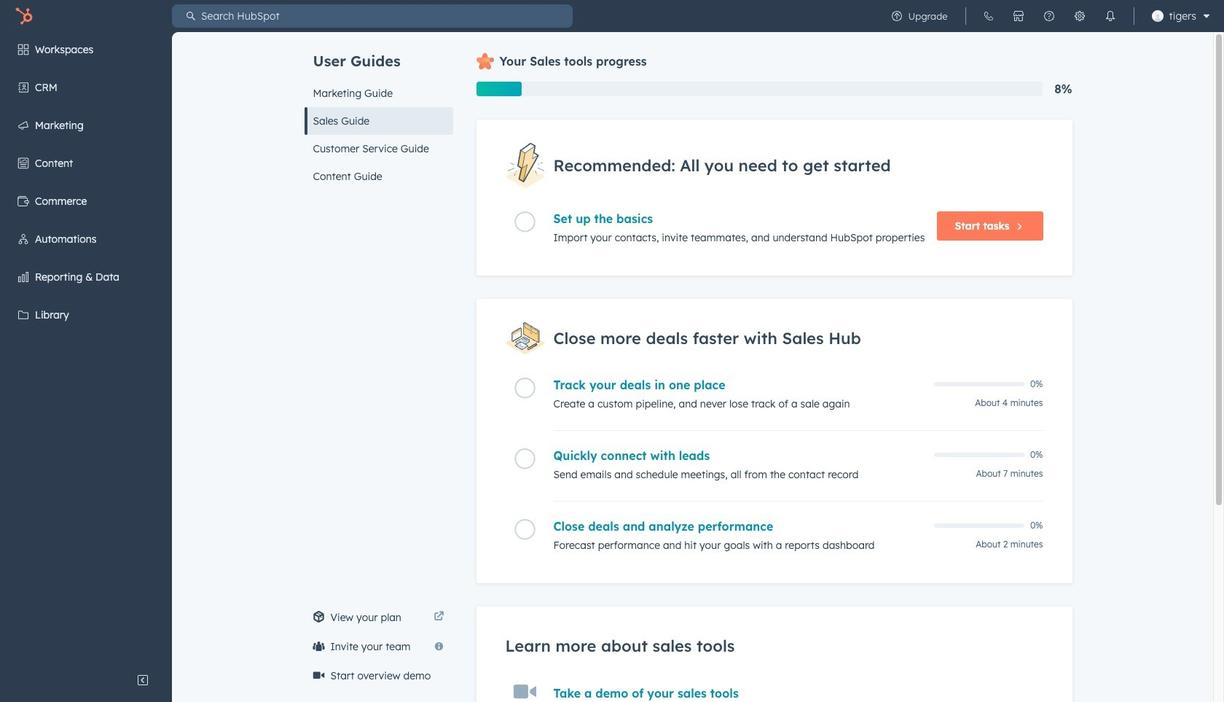 Task type: vqa. For each thing, say whether or not it's contained in the screenshot.
View
no



Task type: describe. For each thing, give the bounding box(es) containing it.
marketplaces image
[[1013, 10, 1025, 22]]

link opens in a new window image
[[434, 612, 444, 623]]

0 horizontal spatial menu
[[0, 32, 172, 666]]

help image
[[1044, 10, 1056, 22]]

notifications image
[[1105, 10, 1117, 22]]

howard n/a image
[[1152, 10, 1164, 22]]

1 horizontal spatial menu
[[882, 0, 1216, 32]]



Task type: locate. For each thing, give the bounding box(es) containing it.
settings image
[[1074, 10, 1086, 22]]

user guides element
[[304, 32, 453, 190]]

progress bar
[[477, 82, 522, 96]]

link opens in a new window image
[[434, 609, 444, 626]]

menu
[[882, 0, 1216, 32], [0, 32, 172, 666]]

Search HubSpot search field
[[195, 4, 573, 28]]



